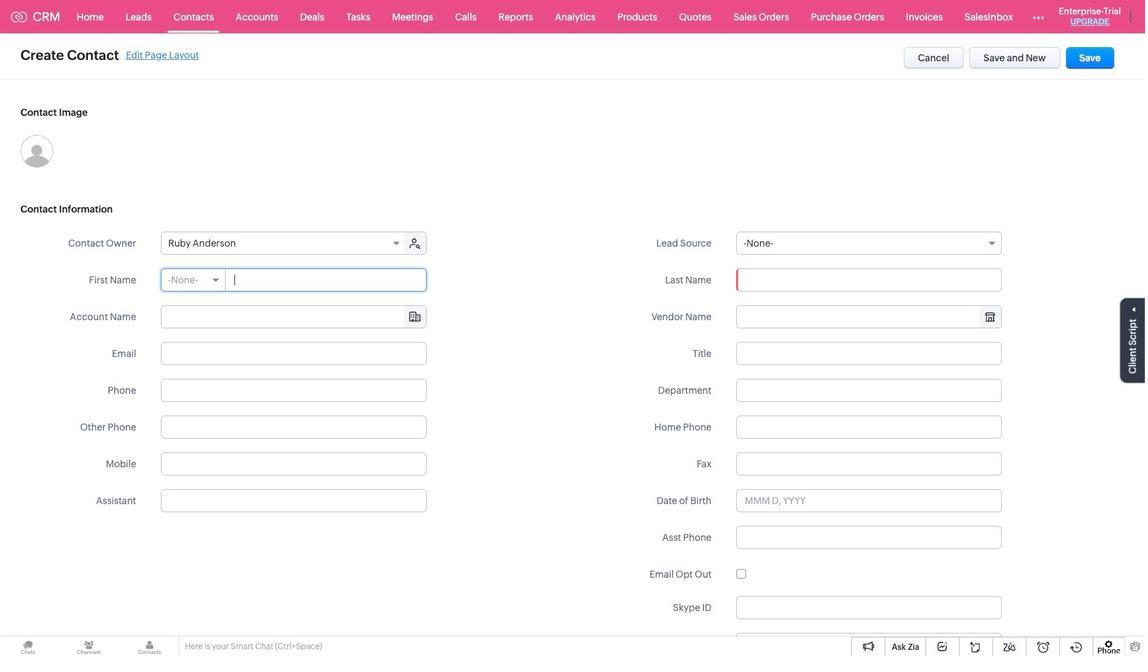 Task type: describe. For each thing, give the bounding box(es) containing it.
image image
[[20, 135, 53, 168]]

logo image
[[11, 11, 27, 22]]

Other Modules field
[[1025, 6, 1054, 28]]

contacts image
[[122, 638, 178, 657]]



Task type: locate. For each thing, give the bounding box(es) containing it.
chats image
[[0, 638, 56, 657]]

create menu image
[[1141, 0, 1146, 33]]

None text field
[[161, 342, 427, 366], [736, 342, 1002, 366], [161, 379, 427, 402], [736, 379, 1002, 402], [161, 416, 427, 439], [161, 453, 427, 476], [161, 490, 427, 513], [736, 634, 1002, 657], [161, 342, 427, 366], [736, 342, 1002, 366], [161, 379, 427, 402], [736, 379, 1002, 402], [161, 416, 427, 439], [161, 453, 427, 476], [161, 490, 427, 513], [736, 634, 1002, 657]]

None text field
[[736, 269, 1002, 292], [226, 269, 426, 291], [161, 306, 426, 328], [736, 416, 1002, 439], [736, 453, 1002, 476], [736, 526, 1002, 550], [736, 597, 1002, 620], [736, 269, 1002, 292], [226, 269, 426, 291], [161, 306, 426, 328], [736, 416, 1002, 439], [736, 453, 1002, 476], [736, 526, 1002, 550], [736, 597, 1002, 620]]

channels image
[[61, 638, 117, 657]]

MMM D, YYYY text field
[[736, 490, 1002, 513]]

None field
[[736, 232, 1002, 255], [161, 233, 406, 254], [161, 269, 226, 291], [161, 306, 426, 328], [737, 306, 1002, 328], [736, 232, 1002, 255], [161, 233, 406, 254], [161, 269, 226, 291], [161, 306, 426, 328], [737, 306, 1002, 328]]



Task type: vqa. For each thing, say whether or not it's contained in the screenshot.
the bottommost the Leota
no



